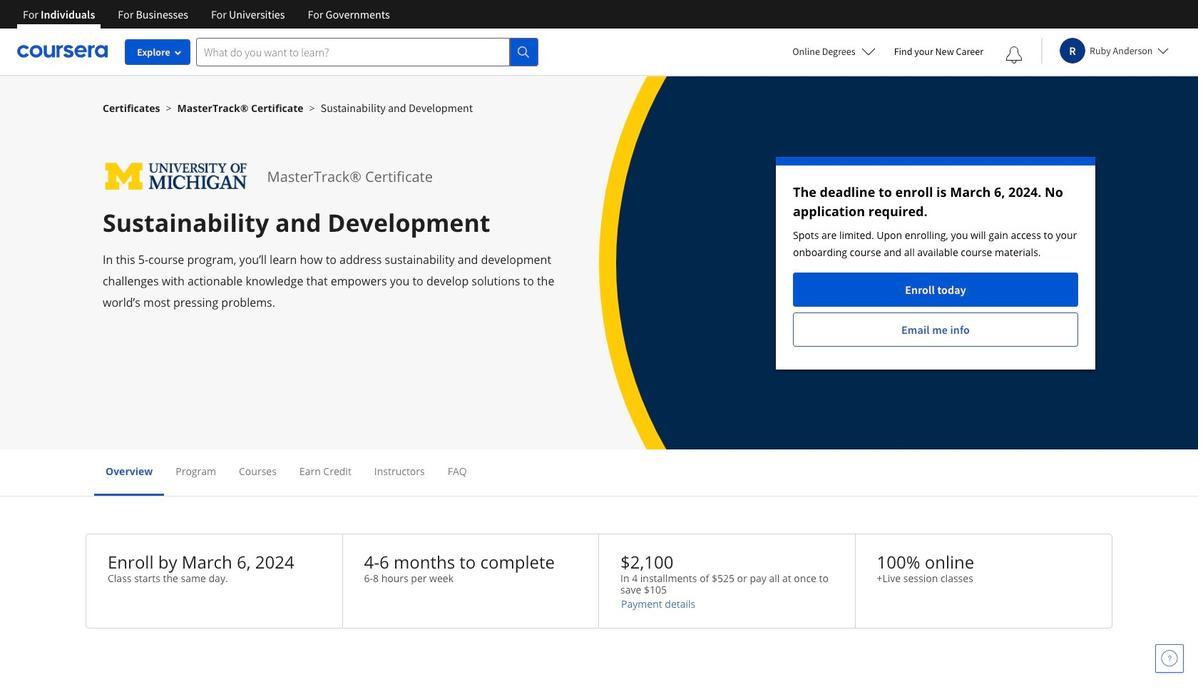 Task type: locate. For each thing, give the bounding box(es) containing it.
None search field
[[196, 37, 539, 66]]

help center image
[[1162, 650, 1179, 667]]

coursera image
[[17, 40, 108, 63]]

banner navigation
[[11, 0, 401, 29]]

What do you want to learn? text field
[[196, 37, 510, 66]]

status
[[776, 157, 1096, 370]]



Task type: describe. For each thing, give the bounding box(es) containing it.
university of michigan image
[[103, 157, 250, 196]]

certificate menu element
[[94, 450, 1105, 496]]



Task type: vqa. For each thing, say whether or not it's contained in the screenshot.
A to the top
no



